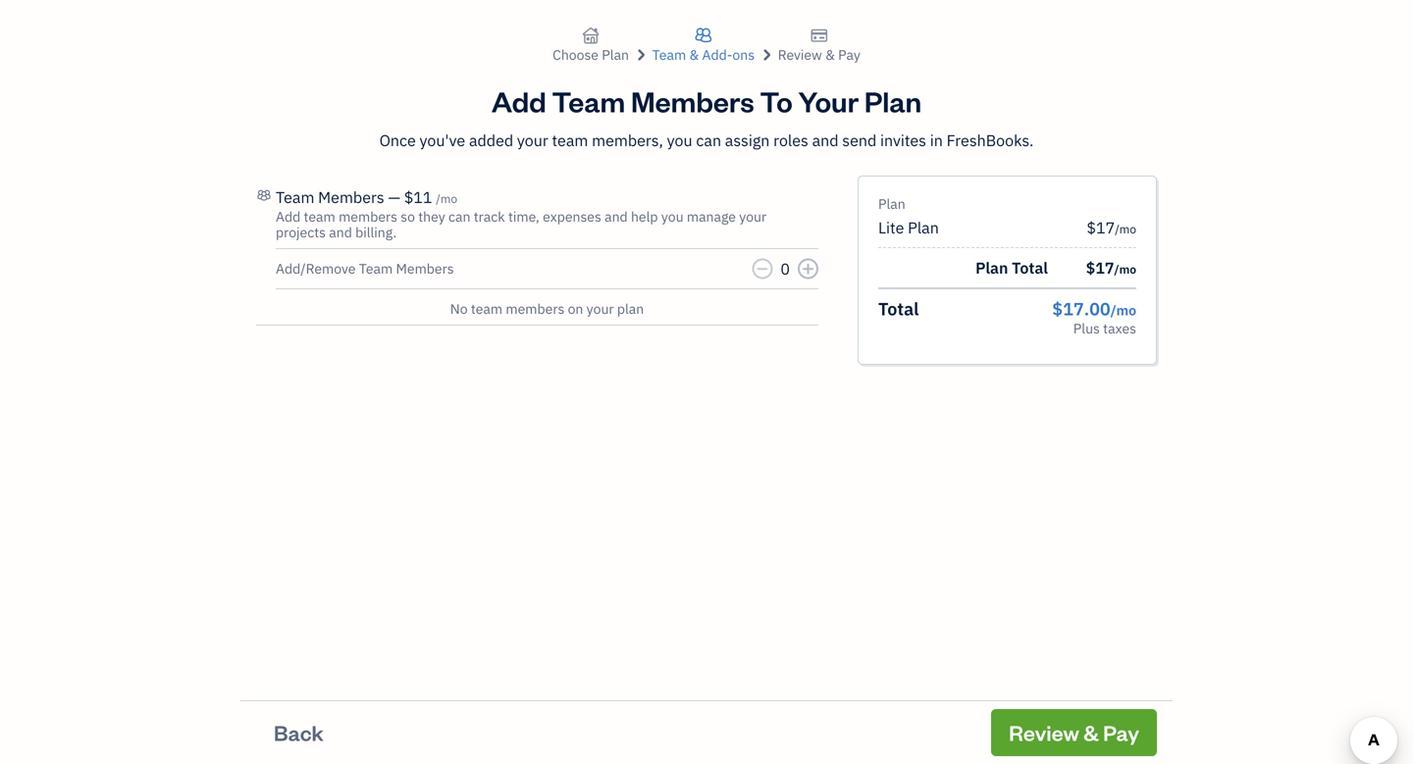 Task type: locate. For each thing, give the bounding box(es) containing it.
00
[[1089, 297, 1111, 320]]

members left on
[[506, 300, 565, 318]]

your
[[517, 130, 548, 151], [739, 208, 767, 226], [587, 300, 614, 318]]

team right no
[[471, 300, 503, 318]]

0 horizontal spatial total
[[878, 297, 919, 320]]

0 vertical spatial review & pay
[[778, 46, 861, 64]]

review & pay inside button
[[1009, 719, 1139, 747]]

you down add team members to your plan
[[667, 130, 693, 151]]

0 horizontal spatial members
[[318, 187, 384, 208]]

0 vertical spatial your
[[517, 130, 548, 151]]

—
[[388, 187, 400, 208]]

0 vertical spatial you
[[667, 130, 693, 151]]

$ 17 . 00 /mo
[[1052, 297, 1137, 320]]

members inside team members — $11 /mo add team members so they can track time, expenses and help you manage your projects and billing.
[[318, 187, 384, 208]]

0 horizontal spatial your
[[517, 130, 548, 151]]

1 vertical spatial can
[[449, 208, 471, 226]]

add a team member image
[[801, 261, 815, 277]]

1 vertical spatial members
[[318, 187, 384, 208]]

2 vertical spatial members
[[396, 260, 454, 278]]

and
[[812, 130, 839, 151], [605, 208, 628, 226], [329, 223, 352, 241]]

1 horizontal spatial members
[[396, 260, 454, 278]]

2 horizontal spatial your
[[739, 208, 767, 226]]

&
[[826, 46, 835, 64], [1084, 719, 1099, 747]]

team up add/remove
[[304, 208, 335, 226]]

members for add
[[631, 82, 754, 119]]

and left help
[[605, 208, 628, 226]]

members
[[339, 208, 397, 226], [506, 300, 565, 318]]

2 vertical spatial team
[[471, 300, 503, 318]]

send
[[842, 130, 877, 151]]

add
[[492, 82, 546, 119], [276, 208, 301, 226]]

1 horizontal spatial add
[[492, 82, 546, 119]]

add up add/remove
[[276, 208, 301, 226]]

2 horizontal spatial members
[[631, 82, 754, 119]]

0 vertical spatial $17
[[1087, 217, 1115, 238]]

team
[[552, 130, 588, 151], [304, 208, 335, 226], [471, 300, 503, 318]]

remove a team member image
[[756, 261, 769, 277]]

2 vertical spatial team
[[359, 260, 393, 278]]

your right on
[[587, 300, 614, 318]]

/mo
[[436, 191, 457, 207], [1115, 221, 1137, 237], [1114, 262, 1137, 277], [1111, 301, 1137, 319]]

team down "billing."
[[359, 260, 393, 278]]

expenses
[[543, 208, 601, 226]]

lite plan
[[878, 217, 939, 238]]

time,
[[508, 208, 540, 226]]

choose plan button
[[553, 24, 629, 66]]

your right manage
[[739, 208, 767, 226]]

1 horizontal spatial your
[[587, 300, 614, 318]]

plan
[[617, 300, 644, 318]]

1 vertical spatial total
[[878, 297, 919, 320]]

$
[[1052, 297, 1063, 320]]

0 vertical spatial total
[[1012, 258, 1048, 278]]

1 vertical spatial team
[[304, 208, 335, 226]]

2 horizontal spatial team
[[552, 130, 588, 151]]

review
[[778, 46, 822, 64], [1009, 719, 1080, 747]]

/mo inside $ 17 . 00 /mo
[[1111, 301, 1137, 319]]

members
[[631, 82, 754, 119], [318, 187, 384, 208], [396, 260, 454, 278]]

your right added
[[517, 130, 548, 151]]

can right they
[[449, 208, 471, 226]]

0 horizontal spatial members
[[339, 208, 397, 226]]

on
[[568, 300, 583, 318]]

review inside button
[[1009, 719, 1080, 747]]

1 horizontal spatial &
[[1084, 719, 1099, 747]]

1 horizontal spatial team
[[359, 260, 393, 278]]

$11
[[404, 187, 432, 208]]

0 vertical spatial review
[[778, 46, 822, 64]]

add up added
[[492, 82, 546, 119]]

can
[[696, 130, 721, 151], [449, 208, 471, 226]]

0 horizontal spatial &
[[826, 46, 835, 64]]

0
[[781, 259, 790, 279]]

0 horizontal spatial team
[[276, 187, 314, 208]]

$17
[[1087, 217, 1115, 238], [1086, 258, 1114, 278]]

1 vertical spatial pay
[[1103, 719, 1139, 747]]

1 horizontal spatial members
[[506, 300, 565, 318]]

you
[[667, 130, 693, 151], [661, 208, 684, 226]]

and left "billing."
[[329, 223, 352, 241]]

2 horizontal spatial team
[[552, 82, 625, 119]]

track
[[474, 208, 505, 226]]

$17 /mo
[[1087, 217, 1137, 238], [1086, 258, 1137, 278]]

members up the once you've added your team members, you can assign roles and send invites in freshbooks.
[[631, 82, 754, 119]]

0 horizontal spatial team
[[304, 208, 335, 226]]

back
[[274, 719, 324, 747]]

plan inside button
[[602, 46, 629, 64]]

you right help
[[661, 208, 684, 226]]

1 horizontal spatial can
[[696, 130, 721, 151]]

team
[[552, 82, 625, 119], [276, 187, 314, 208], [359, 260, 393, 278]]

pay
[[838, 46, 861, 64], [1103, 719, 1139, 747]]

team down 'choose plan'
[[552, 82, 625, 119]]

members down they
[[396, 260, 454, 278]]

members left so at the top left of page
[[339, 208, 397, 226]]

1 horizontal spatial review & pay
[[1009, 719, 1139, 747]]

help
[[631, 208, 658, 226]]

0 horizontal spatial add
[[276, 208, 301, 226]]

0 horizontal spatial can
[[449, 208, 471, 226]]

total
[[1012, 258, 1048, 278], [878, 297, 919, 320]]

projects
[[276, 223, 326, 241]]

1 vertical spatial your
[[739, 208, 767, 226]]

chevronright image
[[759, 47, 774, 63]]

0 vertical spatial add
[[492, 82, 546, 119]]

1 horizontal spatial team
[[471, 300, 503, 318]]

0 vertical spatial members
[[631, 82, 754, 119]]

plan
[[602, 46, 629, 64], [865, 82, 922, 119], [878, 195, 906, 213], [908, 217, 939, 238], [976, 258, 1008, 278]]

members,
[[592, 130, 663, 151]]

and left send
[[812, 130, 839, 151]]

1 vertical spatial team
[[276, 187, 314, 208]]

1 horizontal spatial pay
[[1103, 719, 1139, 747]]

team right team image
[[276, 187, 314, 208]]

1 horizontal spatial review
[[1009, 719, 1080, 747]]

team members — $11 /mo add team members so they can track time, expenses and help you manage your projects and billing.
[[276, 187, 767, 241]]

0 vertical spatial pay
[[838, 46, 861, 64]]

can left "assign"
[[696, 130, 721, 151]]

0 vertical spatial members
[[339, 208, 397, 226]]

0 horizontal spatial pay
[[838, 46, 861, 64]]

0 vertical spatial team
[[552, 82, 625, 119]]

choose plan
[[553, 46, 629, 64]]

plus
[[1074, 319, 1100, 338]]

team left members,
[[552, 130, 588, 151]]

1 horizontal spatial total
[[1012, 258, 1048, 278]]

in
[[930, 130, 943, 151]]

they
[[418, 208, 445, 226]]

team image
[[256, 184, 272, 207]]

members up "billing."
[[318, 187, 384, 208]]

1 vertical spatial &
[[1084, 719, 1099, 747]]

1 vertical spatial add
[[276, 208, 301, 226]]

team inside team members — $11 /mo add team members so they can track time, expenses and help you manage your projects and billing.
[[304, 208, 335, 226]]

review & pay
[[778, 46, 861, 64], [1009, 719, 1139, 747]]

0 horizontal spatial review & pay
[[778, 46, 861, 64]]

1 vertical spatial review & pay
[[1009, 719, 1139, 747]]

1 vertical spatial review
[[1009, 719, 1080, 747]]

your inside team members — $11 /mo add team members so they can track time, expenses and help you manage your projects and billing.
[[739, 208, 767, 226]]

1 vertical spatial you
[[661, 208, 684, 226]]

members for add/remove
[[396, 260, 454, 278]]

assign
[[725, 130, 770, 151]]

1 horizontal spatial and
[[605, 208, 628, 226]]



Task type: vqa. For each thing, say whether or not it's contained in the screenshot.
top Total
yes



Task type: describe. For each thing, give the bounding box(es) containing it.
add/remove
[[276, 260, 356, 278]]

review & pay button
[[991, 710, 1157, 757]]

1 vertical spatial members
[[506, 300, 565, 318]]

team for add/remove
[[359, 260, 393, 278]]

0 horizontal spatial review
[[778, 46, 822, 64]]

add inside team members — $11 /mo add team members so they can track time, expenses and help you manage your projects and billing.
[[276, 208, 301, 226]]

team for add
[[552, 82, 625, 119]]

can inside team members — $11 /mo add team members so they can track time, expenses and help you manage your projects and billing.
[[449, 208, 471, 226]]

0 vertical spatial $17 /mo
[[1087, 217, 1137, 238]]

so
[[401, 208, 415, 226]]

2 vertical spatial your
[[587, 300, 614, 318]]

invites
[[880, 130, 926, 151]]

no team members on your plan
[[450, 300, 644, 318]]

back button
[[256, 710, 341, 757]]

manage
[[687, 208, 736, 226]]

0 vertical spatial &
[[826, 46, 835, 64]]

2 horizontal spatial and
[[812, 130, 839, 151]]

17
[[1063, 297, 1084, 320]]

freshbooks.
[[947, 130, 1034, 151]]

once
[[379, 130, 416, 151]]

no
[[450, 300, 468, 318]]

chevronright image
[[633, 47, 649, 63]]

add team members to your plan
[[492, 82, 922, 119]]

plus taxes
[[1074, 319, 1137, 338]]

you've
[[420, 130, 465, 151]]

0 vertical spatial can
[[696, 130, 721, 151]]

taxes
[[1103, 319, 1137, 338]]

creditcard image
[[810, 24, 828, 47]]

add/remove team members
[[276, 260, 454, 278]]

roles
[[774, 130, 809, 151]]

you inside team members — $11 /mo add team members so they can track time, expenses and help you manage your projects and billing.
[[661, 208, 684, 226]]

1 vertical spatial $17 /mo
[[1086, 258, 1137, 278]]

& inside button
[[1084, 719, 1099, 747]]

.
[[1084, 297, 1089, 320]]

billing.
[[355, 223, 397, 241]]

home image
[[582, 24, 600, 47]]

/mo inside team members — $11 /mo add team members so they can track time, expenses and help you manage your projects and billing.
[[436, 191, 457, 207]]

0 horizontal spatial and
[[329, 223, 352, 241]]

once you've added your team members, you can assign roles and send invites in freshbooks.
[[379, 130, 1034, 151]]

members inside team members — $11 /mo add team members so they can track time, expenses and help you manage your projects and billing.
[[339, 208, 397, 226]]

choose
[[553, 46, 599, 64]]

to
[[760, 82, 793, 119]]

added
[[469, 130, 513, 151]]

0 vertical spatial team
[[552, 130, 588, 151]]

pay inside button
[[1103, 719, 1139, 747]]

team inside team members — $11 /mo add team members so they can track time, expenses and help you manage your projects and billing.
[[276, 187, 314, 208]]

1 vertical spatial $17
[[1086, 258, 1114, 278]]

plan total
[[976, 258, 1048, 278]]

lite
[[878, 217, 904, 238]]

your
[[798, 82, 859, 119]]



